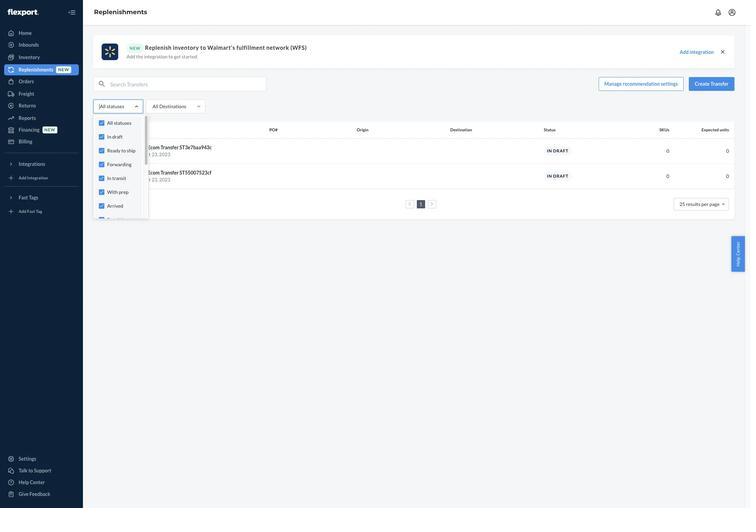 Task type: describe. For each thing, give the bounding box(es) containing it.
tag
[[36, 209, 42, 214]]

25 results per page
[[680, 201, 720, 207]]

1 horizontal spatial all
[[107, 120, 113, 126]]

with prep
[[107, 189, 129, 195]]

recommendation
[[623, 81, 660, 87]]

0 vertical spatial draft
[[112, 134, 123, 140]]

feedback
[[30, 492, 50, 497]]

2023 for st55007523cf
[[159, 177, 170, 182]]

settings link
[[4, 454, 79, 465]]

freight
[[19, 91, 34, 97]]

add the integration to get started.
[[127, 54, 198, 60]]

manage
[[605, 81, 622, 87]]

ready to ship
[[107, 148, 136, 154]]

returns
[[19, 103, 36, 109]]

create transfer link
[[690, 77, 735, 91]]

manage recommendation settings
[[605, 81, 678, 87]]

transit
[[112, 175, 126, 181]]

give
[[19, 492, 29, 497]]

transfer inside button
[[711, 81, 729, 87]]

results
[[687, 201, 701, 207]]

1
[[420, 201, 423, 207]]

to for ready to ship
[[121, 148, 126, 154]]

replenishments link
[[94, 8, 147, 16]]

1 vertical spatial replenishments
[[19, 67, 53, 73]]

all destinations
[[153, 103, 186, 109]]

ship
[[127, 148, 136, 154]]

transfer for st3e7baa943c
[[161, 144, 179, 150]]

1 vertical spatial center
[[30, 480, 45, 486]]

inbounds link
[[4, 39, 79, 51]]

home
[[19, 30, 32, 36]]

add integration
[[19, 176, 48, 181]]

orders
[[19, 79, 34, 84]]

network
[[267, 44, 289, 51]]

po#
[[270, 127, 278, 133]]

st3e7baa943c
[[180, 144, 212, 150]]

0 horizontal spatial help center
[[19, 480, 45, 486]]

get
[[174, 54, 181, 60]]

give feedback
[[19, 492, 50, 497]]

25
[[680, 201, 686, 207]]

talk to support
[[19, 468, 51, 474]]

oct for storage to ecom transfer st3e7baa943c created oct 23, 2023
[[143, 151, 151, 157]]

tags
[[29, 195, 38, 201]]

23, for st55007523cf
[[152, 177, 158, 182]]

orders link
[[4, 76, 79, 87]]

integrations
[[19, 161, 45, 167]]

created for storage to ecom transfer st3e7baa943c created oct 23, 2023
[[125, 151, 142, 157]]

prep
[[119, 189, 129, 195]]

receiving
[[107, 217, 128, 223]]

storage for storage to ecom transfer st55007523cf
[[125, 170, 141, 176]]

settings
[[19, 456, 36, 462]]

manage recommendation settings button
[[599, 77, 684, 91]]

inbounds
[[19, 42, 39, 48]]

create transfer button
[[690, 77, 735, 91]]

close image
[[720, 48, 727, 55]]

square image for storage to ecom transfer st3e7baa943c
[[99, 149, 104, 154]]

talk to support button
[[4, 466, 79, 477]]

the
[[136, 54, 143, 60]]

returns link
[[4, 100, 79, 111]]

inventory
[[173, 44, 199, 51]]

0 vertical spatial statuses
[[107, 103, 124, 109]]

replenish
[[145, 44, 172, 51]]

0 horizontal spatial all
[[100, 103, 106, 109]]

storage for storage to ecom transfer st3e7baa943c
[[125, 144, 141, 150]]

help center inside button
[[736, 242, 742, 267]]

transfer for st55007523cf
[[161, 170, 179, 176]]

Search Transfers text field
[[110, 77, 266, 91]]

0 vertical spatial all statuses
[[100, 103, 124, 109]]

talk
[[19, 468, 27, 474]]

close navigation image
[[68, 8, 76, 17]]

square image for storage to ecom transfer st55007523cf
[[99, 174, 104, 180]]

arrived
[[107, 203, 123, 209]]

chevron left image
[[409, 202, 412, 207]]

reports link
[[4, 113, 79, 124]]

with
[[107, 189, 118, 195]]

ecom for st55007523cf
[[148, 170, 160, 176]]

2 vertical spatial in draft
[[547, 174, 569, 179]]

create transfer
[[695, 81, 729, 87]]

1 vertical spatial all statuses
[[107, 120, 132, 126]]

fast tags button
[[4, 192, 79, 203]]

2 horizontal spatial all
[[153, 103, 158, 109]]

walmart's
[[208, 44, 235, 51]]

billing
[[19, 139, 32, 145]]

add fast tag
[[19, 209, 42, 214]]

to for storage to ecom transfer st55007523cf created oct 23, 2023
[[142, 170, 147, 176]]

replenish inventory to walmart's fulfillment network (wfs)
[[145, 44, 307, 51]]

fast tags
[[19, 195, 38, 201]]

units
[[720, 127, 730, 133]]



Task type: locate. For each thing, give the bounding box(es) containing it.
2023 up storage to ecom transfer st55007523cf created oct 23, 2023
[[159, 151, 170, 157]]

23, inside storage to ecom transfer st55007523cf created oct 23, 2023
[[152, 177, 158, 182]]

created for storage to ecom transfer st55007523cf created oct 23, 2023
[[125, 177, 142, 182]]

oct for storage to ecom transfer st55007523cf created oct 23, 2023
[[143, 177, 151, 182]]

add for add fast tag
[[19, 209, 26, 214]]

1 vertical spatial new
[[44, 127, 55, 133]]

transfer inside storage to ecom transfer st3e7baa943c created oct 23, 2023
[[161, 144, 179, 150]]

to left get
[[169, 54, 173, 60]]

skus
[[660, 127, 670, 133]]

23, right ship
[[152, 151, 158, 157]]

0 vertical spatial help
[[736, 257, 742, 267]]

1 vertical spatial ecom
[[148, 170, 160, 176]]

ready
[[107, 148, 121, 154]]

to inside storage to ecom transfer st3e7baa943c created oct 23, 2023
[[142, 144, 147, 150]]

0 vertical spatial in draft
[[107, 134, 123, 140]]

to for talk to support
[[28, 468, 33, 474]]

integration left close icon
[[690, 49, 714, 55]]

storage down forwarding
[[125, 170, 141, 176]]

inventory link
[[4, 52, 79, 63]]

23, inside storage to ecom transfer st3e7baa943c created oct 23, 2023
[[152, 151, 158, 157]]

oct inside storage to ecom transfer st55007523cf created oct 23, 2023
[[143, 177, 151, 182]]

ecom inside storage to ecom transfer st3e7baa943c created oct 23, 2023
[[148, 144, 160, 150]]

1 square image from the top
[[99, 149, 104, 154]]

expected
[[702, 127, 720, 133]]

1 link
[[418, 201, 424, 207]]

1 oct from the top
[[143, 151, 151, 157]]

1 vertical spatial help center
[[19, 480, 45, 486]]

2023 for st3e7baa943c
[[159, 151, 170, 157]]

0 horizontal spatial help
[[19, 480, 29, 486]]

freight link
[[4, 89, 79, 100]]

2 oct from the top
[[143, 177, 151, 182]]

fast
[[19, 195, 28, 201], [27, 209, 35, 214]]

integration
[[27, 176, 48, 181]]

oct
[[143, 151, 151, 157], [143, 177, 151, 182]]

oct inside storage to ecom transfer st3e7baa943c created oct 23, 2023
[[143, 151, 151, 157]]

2 created from the top
[[125, 177, 142, 182]]

1 horizontal spatial center
[[736, 242, 742, 256]]

transfer left st3e7baa943c at the left top of the page
[[161, 144, 179, 150]]

to right inventory
[[200, 44, 206, 51]]

forwarding
[[107, 162, 132, 167]]

help center
[[736, 242, 742, 267], [19, 480, 45, 486]]

oct right transit
[[143, 177, 151, 182]]

help center button
[[732, 237, 745, 272]]

settings
[[661, 81, 678, 87]]

to left ship
[[121, 148, 126, 154]]

to right transit
[[142, 170, 147, 176]]

flexport logo image
[[8, 9, 39, 16]]

fast inside dropdown button
[[19, 195, 28, 201]]

new down reports link
[[44, 127, 55, 133]]

25 results per page option
[[680, 201, 720, 207]]

square image
[[99, 149, 104, 154], [99, 174, 104, 180]]

all statuses
[[100, 103, 124, 109], [107, 120, 132, 126]]

help inside button
[[736, 257, 742, 267]]

destination
[[451, 127, 473, 133]]

1 2023 from the top
[[159, 151, 170, 157]]

2 vertical spatial transfer
[[161, 170, 179, 176]]

replenishments
[[94, 8, 147, 16], [19, 67, 53, 73]]

status
[[544, 127, 556, 133]]

0 horizontal spatial center
[[30, 480, 45, 486]]

1 horizontal spatial replenishments
[[94, 8, 147, 16]]

st55007523cf
[[180, 170, 212, 176]]

add fast tag link
[[4, 206, 79, 217]]

transfer right create
[[711, 81, 729, 87]]

1 23, from the top
[[152, 151, 158, 157]]

1 horizontal spatial help center
[[736, 242, 742, 267]]

0 vertical spatial 2023
[[159, 151, 170, 157]]

created up forwarding
[[125, 151, 142, 157]]

transfer down storage to ecom transfer st3e7baa943c created oct 23, 2023
[[161, 170, 179, 176]]

2023
[[159, 151, 170, 157], [159, 177, 170, 182]]

1 vertical spatial in draft
[[547, 148, 569, 154]]

0 vertical spatial help center
[[736, 242, 742, 267]]

created
[[125, 151, 142, 157], [125, 177, 142, 182]]

to inside storage to ecom transfer st55007523cf created oct 23, 2023
[[142, 170, 147, 176]]

new
[[130, 46, 141, 51]]

help
[[736, 257, 742, 267], [19, 480, 29, 486]]

reports
[[19, 115, 36, 121]]

open account menu image
[[729, 8, 737, 17]]

add integration link
[[4, 173, 79, 184]]

fast left tags
[[19, 195, 28, 201]]

2 storage from the top
[[125, 170, 141, 176]]

0 vertical spatial storage
[[125, 144, 141, 150]]

draft
[[112, 134, 123, 140], [554, 148, 569, 154], [554, 174, 569, 179]]

origin
[[357, 127, 369, 133]]

fulfillment
[[237, 44, 265, 51]]

storage to ecom transfer st55007523cf created oct 23, 2023
[[125, 170, 212, 182]]

new
[[58, 67, 69, 72], [44, 127, 55, 133]]

2 ecom from the top
[[148, 170, 160, 176]]

destinations
[[159, 103, 186, 109]]

0 vertical spatial new
[[58, 67, 69, 72]]

add
[[680, 49, 689, 55], [127, 54, 135, 60], [19, 176, 26, 181], [19, 209, 26, 214]]

ecom
[[148, 144, 160, 150], [148, 170, 160, 176]]

to right ship
[[142, 144, 147, 150]]

in transit
[[107, 175, 126, 181]]

1 vertical spatial draft
[[554, 148, 569, 154]]

0 vertical spatial square image
[[99, 149, 104, 154]]

1 vertical spatial storage
[[125, 170, 141, 176]]

1 horizontal spatial new
[[58, 67, 69, 72]]

open notifications image
[[715, 8, 723, 17]]

integration inside button
[[690, 49, 714, 55]]

storage inside storage to ecom transfer st3e7baa943c created oct 23, 2023
[[125, 144, 141, 150]]

2 2023 from the top
[[159, 177, 170, 182]]

23,
[[152, 151, 158, 157], [152, 177, 158, 182]]

add for add integration
[[680, 49, 689, 55]]

23, for st3e7baa943c
[[152, 151, 158, 157]]

to inside talk to support button
[[28, 468, 33, 474]]

transfer
[[711, 81, 729, 87], [161, 144, 179, 150], [161, 170, 179, 176]]

2 vertical spatial draft
[[554, 174, 569, 179]]

0 vertical spatial oct
[[143, 151, 151, 157]]

home link
[[4, 28, 79, 39]]

0 vertical spatial transfer
[[711, 81, 729, 87]]

storage inside storage to ecom transfer st55007523cf created oct 23, 2023
[[125, 170, 141, 176]]

add integration
[[680, 49, 714, 55]]

add for add integration
[[19, 176, 26, 181]]

1 vertical spatial fast
[[27, 209, 35, 214]]

manage recommendation settings link
[[599, 77, 684, 91]]

fast left tag
[[27, 209, 35, 214]]

(wfs)
[[291, 44, 307, 51]]

0 vertical spatial replenishments
[[94, 8, 147, 16]]

1 horizontal spatial integration
[[690, 49, 714, 55]]

integration down "replenish"
[[144, 54, 168, 60]]

started.
[[182, 54, 198, 60]]

0
[[667, 148, 670, 154], [727, 148, 730, 154], [667, 173, 670, 179], [727, 173, 730, 179]]

new up orders link
[[58, 67, 69, 72]]

2 23, from the top
[[152, 177, 158, 182]]

integrations button
[[4, 159, 79, 170]]

integration
[[690, 49, 714, 55], [144, 54, 168, 60]]

new for replenishments
[[58, 67, 69, 72]]

1 vertical spatial created
[[125, 177, 142, 182]]

1 ecom from the top
[[148, 144, 160, 150]]

transfer inside storage to ecom transfer st55007523cf created oct 23, 2023
[[161, 170, 179, 176]]

create
[[695, 81, 710, 87]]

storage to ecom transfer st3e7baa943c created oct 23, 2023
[[125, 144, 212, 157]]

new for financing
[[44, 127, 55, 133]]

0 horizontal spatial new
[[44, 127, 55, 133]]

add integration button
[[680, 49, 714, 56]]

0 vertical spatial center
[[736, 242, 742, 256]]

square image left ready
[[99, 149, 104, 154]]

inventory
[[19, 54, 40, 60]]

in
[[107, 134, 111, 140], [547, 148, 553, 154], [547, 174, 553, 179], [107, 175, 111, 181]]

0 vertical spatial fast
[[19, 195, 28, 201]]

1 vertical spatial statuses
[[114, 120, 132, 126]]

1 vertical spatial 2023
[[159, 177, 170, 182]]

1 vertical spatial help
[[19, 480, 29, 486]]

per
[[702, 201, 709, 207]]

storage right ready
[[125, 144, 141, 150]]

center inside button
[[736, 242, 742, 256]]

2023 inside storage to ecom transfer st3e7baa943c created oct 23, 2023
[[159, 151, 170, 157]]

0 vertical spatial 23,
[[152, 151, 158, 157]]

1 vertical spatial transfer
[[161, 144, 179, 150]]

in draft
[[107, 134, 123, 140], [547, 148, 569, 154], [547, 174, 569, 179]]

0 vertical spatial ecom
[[148, 144, 160, 150]]

2023 down storage to ecom transfer st3e7baa943c created oct 23, 2023
[[159, 177, 170, 182]]

1 horizontal spatial help
[[736, 257, 742, 267]]

help center link
[[4, 477, 79, 488]]

ecom down storage to ecom transfer st3e7baa943c created oct 23, 2023
[[148, 170, 160, 176]]

0 horizontal spatial replenishments
[[19, 67, 53, 73]]

1 vertical spatial 23,
[[152, 177, 158, 182]]

support
[[34, 468, 51, 474]]

to right talk
[[28, 468, 33, 474]]

oct right ship
[[143, 151, 151, 157]]

financing
[[19, 127, 40, 133]]

add inside button
[[680, 49, 689, 55]]

0 horizontal spatial integration
[[144, 54, 168, 60]]

created inside storage to ecom transfer st3e7baa943c created oct 23, 2023
[[125, 151, 142, 157]]

23, down storage to ecom transfer st3e7baa943c created oct 23, 2023
[[152, 177, 158, 182]]

billing link
[[4, 136, 79, 147]]

1 vertical spatial square image
[[99, 174, 104, 180]]

1 created from the top
[[125, 151, 142, 157]]

2 square image from the top
[[99, 174, 104, 180]]

add for add the integration to get started.
[[127, 54, 135, 60]]

expected units
[[702, 127, 730, 133]]

to for storage to ecom transfer st3e7baa943c created oct 23, 2023
[[142, 144, 147, 150]]

2023 inside storage to ecom transfer st55007523cf created oct 23, 2023
[[159, 177, 170, 182]]

1 storage from the top
[[125, 144, 141, 150]]

give feedback button
[[4, 489, 79, 500]]

page
[[710, 201, 720, 207]]

chevron right image
[[431, 202, 434, 207]]

created up prep
[[125, 177, 142, 182]]

created inside storage to ecom transfer st55007523cf created oct 23, 2023
[[125, 177, 142, 182]]

ecom right ship
[[148, 144, 160, 150]]

0 vertical spatial created
[[125, 151, 142, 157]]

1 vertical spatial oct
[[143, 177, 151, 182]]

square image left in transit
[[99, 174, 104, 180]]

ecom for st3e7baa943c
[[148, 144, 160, 150]]

ecom inside storage to ecom transfer st55007523cf created oct 23, 2023
[[148, 170, 160, 176]]



Task type: vqa. For each thing, say whether or not it's contained in the screenshot.
leftmost +
no



